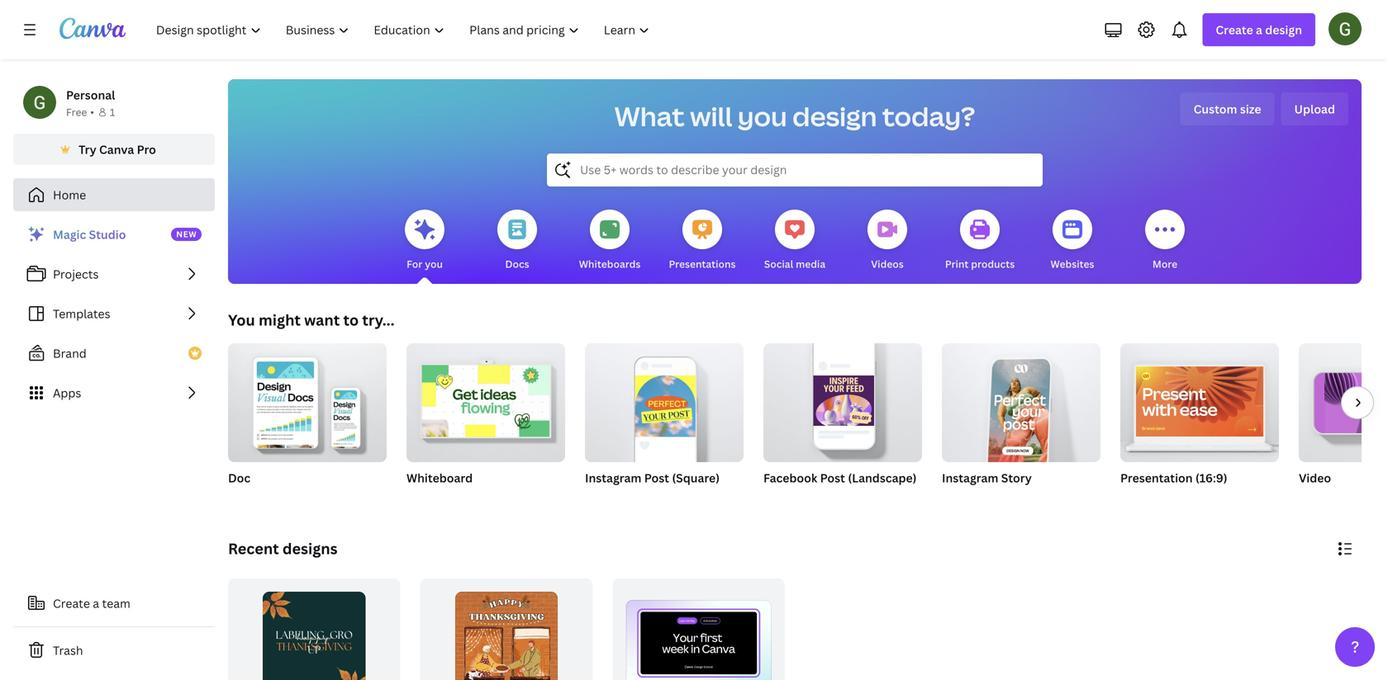 Task type: vqa. For each thing, say whether or not it's contained in the screenshot.
Photo Collage (Portrait) group
no



Task type: locate. For each thing, give the bounding box(es) containing it.
0 horizontal spatial post
[[644, 471, 669, 486]]

create
[[1216, 22, 1253, 38], [53, 596, 90, 612]]

1 vertical spatial a
[[93, 596, 99, 612]]

post left (square) at the bottom of the page
[[644, 471, 669, 486]]

instagram left (square) at the bottom of the page
[[585, 471, 641, 486]]

for
[[407, 257, 422, 271]]

canva
[[99, 142, 134, 157]]

presentation
[[1120, 471, 1193, 486]]

apps
[[53, 385, 81, 401]]

will
[[690, 98, 732, 134]]

1
[[110, 105, 115, 119]]

create for create a team
[[53, 596, 90, 612]]

create up custom size
[[1216, 22, 1253, 38]]

new
[[176, 229, 197, 240]]

1 vertical spatial design
[[792, 98, 877, 134]]

None search field
[[547, 154, 1043, 187]]

story
[[1001, 471, 1032, 486]]

create for create a design
[[1216, 22, 1253, 38]]

design left gary orlando icon
[[1265, 22, 1302, 38]]

create a team
[[53, 596, 130, 612]]

create inside button
[[53, 596, 90, 612]]

instagram
[[585, 471, 641, 486], [942, 471, 998, 486]]

want
[[304, 310, 340, 330]]

presentation (16:9) group
[[1120, 337, 1279, 507]]

instagram story
[[942, 471, 1032, 486]]

gary orlando image
[[1329, 12, 1362, 45]]

design
[[1265, 22, 1302, 38], [792, 98, 877, 134]]

whiteboard group
[[406, 337, 565, 507]]

websites
[[1051, 257, 1094, 271]]

1 vertical spatial create
[[53, 596, 90, 612]]

0 vertical spatial you
[[738, 98, 787, 134]]

docs
[[505, 257, 529, 271]]

team
[[102, 596, 130, 612]]

you right will
[[738, 98, 787, 134]]

a left team
[[93, 596, 99, 612]]

(16:9)
[[1195, 471, 1227, 486]]

you
[[228, 310, 255, 330]]

projects
[[53, 266, 99, 282]]

post for facebook
[[820, 471, 845, 486]]

0 horizontal spatial you
[[425, 257, 443, 271]]

post
[[644, 471, 669, 486], [820, 471, 845, 486]]

custom size button
[[1180, 93, 1274, 126]]

1 horizontal spatial design
[[1265, 22, 1302, 38]]

magic studio
[[53, 227, 126, 242]]

trash
[[53, 643, 83, 659]]

try canva pro button
[[13, 134, 215, 165]]

free
[[66, 105, 87, 119]]

1 horizontal spatial instagram
[[942, 471, 998, 486]]

a for design
[[1256, 22, 1262, 38]]

a inside create a design "dropdown button"
[[1256, 22, 1262, 38]]

projects link
[[13, 258, 215, 291]]

a inside the create a team button
[[93, 596, 99, 612]]

whiteboards
[[579, 257, 641, 271]]

facebook post (landscape) group
[[763, 337, 922, 507]]

doc
[[228, 471, 250, 486]]

2 instagram from the left
[[942, 471, 998, 486]]

1 post from the left
[[644, 471, 669, 486]]

studio
[[89, 227, 126, 242]]

you
[[738, 98, 787, 134], [425, 257, 443, 271]]

magic
[[53, 227, 86, 242]]

0 horizontal spatial instagram
[[585, 471, 641, 486]]

templates
[[53, 306, 110, 322]]

0 vertical spatial a
[[1256, 22, 1262, 38]]

instagram story group
[[942, 337, 1101, 507]]

1 horizontal spatial a
[[1256, 22, 1262, 38]]

(square)
[[672, 471, 720, 486]]

home
[[53, 187, 86, 203]]

instagram left story on the right bottom of the page
[[942, 471, 998, 486]]

instagram post (square) group
[[585, 337, 744, 507]]

top level navigation element
[[145, 13, 664, 46]]

print
[[945, 257, 969, 271]]

0 vertical spatial create
[[1216, 22, 1253, 38]]

a
[[1256, 22, 1262, 38], [93, 596, 99, 612]]

1 horizontal spatial post
[[820, 471, 845, 486]]

what will you design today?
[[614, 98, 975, 134]]

create left team
[[53, 596, 90, 612]]

list
[[13, 218, 215, 410]]

more
[[1152, 257, 1178, 271]]

for you
[[407, 257, 443, 271]]

videos
[[871, 257, 904, 271]]

presentation (16:9)
[[1120, 471, 1227, 486]]

design inside "dropdown button"
[[1265, 22, 1302, 38]]

you inside 'button'
[[425, 257, 443, 271]]

print products button
[[945, 198, 1015, 284]]

pro
[[137, 142, 156, 157]]

post right "facebook" on the right bottom
[[820, 471, 845, 486]]

videos button
[[868, 198, 907, 284]]

personal
[[66, 87, 115, 103]]

a up the size
[[1256, 22, 1262, 38]]

(landscape)
[[848, 471, 917, 486]]

2 post from the left
[[820, 471, 845, 486]]

0 horizontal spatial a
[[93, 596, 99, 612]]

design up search search box
[[792, 98, 877, 134]]

1 instagram from the left
[[585, 471, 641, 486]]

social
[[764, 257, 793, 271]]

create a team button
[[13, 587, 215, 620]]

today?
[[882, 98, 975, 134]]

templates link
[[13, 297, 215, 330]]

group
[[228, 337, 387, 463], [406, 337, 565, 463], [585, 337, 744, 463], [763, 337, 922, 463], [942, 337, 1101, 472], [1120, 337, 1279, 463], [1299, 344, 1388, 463]]

upload button
[[1281, 93, 1348, 126]]

whiteboards button
[[579, 198, 641, 284]]

Search search field
[[580, 155, 1010, 186]]

a for team
[[93, 596, 99, 612]]

products
[[971, 257, 1015, 271]]

1 vertical spatial you
[[425, 257, 443, 271]]

you right for
[[425, 257, 443, 271]]

1 horizontal spatial create
[[1216, 22, 1253, 38]]

0 vertical spatial design
[[1265, 22, 1302, 38]]

0 horizontal spatial create
[[53, 596, 90, 612]]

create inside "dropdown button"
[[1216, 22, 1253, 38]]



Task type: describe. For each thing, give the bounding box(es) containing it.
instagram post (square)
[[585, 471, 720, 486]]

for you button
[[405, 198, 445, 284]]

apps link
[[13, 377, 215, 410]]

•
[[90, 105, 94, 119]]

group for video
[[1299, 344, 1388, 463]]

try canva pro
[[79, 142, 156, 157]]

create a design button
[[1202, 13, 1315, 46]]

size
[[1240, 101, 1261, 117]]

post for instagram
[[644, 471, 669, 486]]

group for presentation (16:9)
[[1120, 337, 1279, 463]]

more button
[[1145, 198, 1185, 284]]

presentations button
[[669, 198, 736, 284]]

recent designs
[[228, 539, 338, 559]]

create a design
[[1216, 22, 1302, 38]]

whiteboard
[[406, 471, 473, 486]]

video
[[1299, 471, 1331, 486]]

upload
[[1294, 101, 1335, 117]]

group for instagram story
[[942, 337, 1101, 472]]

recent
[[228, 539, 279, 559]]

brand link
[[13, 337, 215, 370]]

1 horizontal spatial you
[[738, 98, 787, 134]]

trash link
[[13, 635, 215, 668]]

instagram for instagram story
[[942, 471, 998, 486]]

doc group
[[228, 337, 387, 507]]

0 horizontal spatial design
[[792, 98, 877, 134]]

social media button
[[764, 198, 825, 284]]

facebook
[[763, 471, 817, 486]]

to
[[343, 310, 359, 330]]

list containing magic studio
[[13, 218, 215, 410]]

print products
[[945, 257, 1015, 271]]

custom
[[1194, 101, 1237, 117]]

brand
[[53, 346, 87, 361]]

try...
[[362, 310, 395, 330]]

home link
[[13, 178, 215, 212]]

free •
[[66, 105, 94, 119]]

media
[[796, 257, 825, 271]]

might
[[259, 310, 301, 330]]

what
[[614, 98, 685, 134]]

docs button
[[497, 198, 537, 284]]

presentations
[[669, 257, 736, 271]]

designs
[[282, 539, 338, 559]]

try
[[79, 142, 96, 157]]

group for instagram post (square)
[[585, 337, 744, 463]]

group for whiteboard
[[406, 337, 565, 463]]

video group
[[1299, 344, 1388, 507]]

instagram for instagram post (square)
[[585, 471, 641, 486]]

social media
[[764, 257, 825, 271]]

websites button
[[1051, 198, 1094, 284]]

facebook post (landscape)
[[763, 471, 917, 486]]

group for doc
[[228, 337, 387, 463]]

custom size
[[1194, 101, 1261, 117]]

you might want to try...
[[228, 310, 395, 330]]



